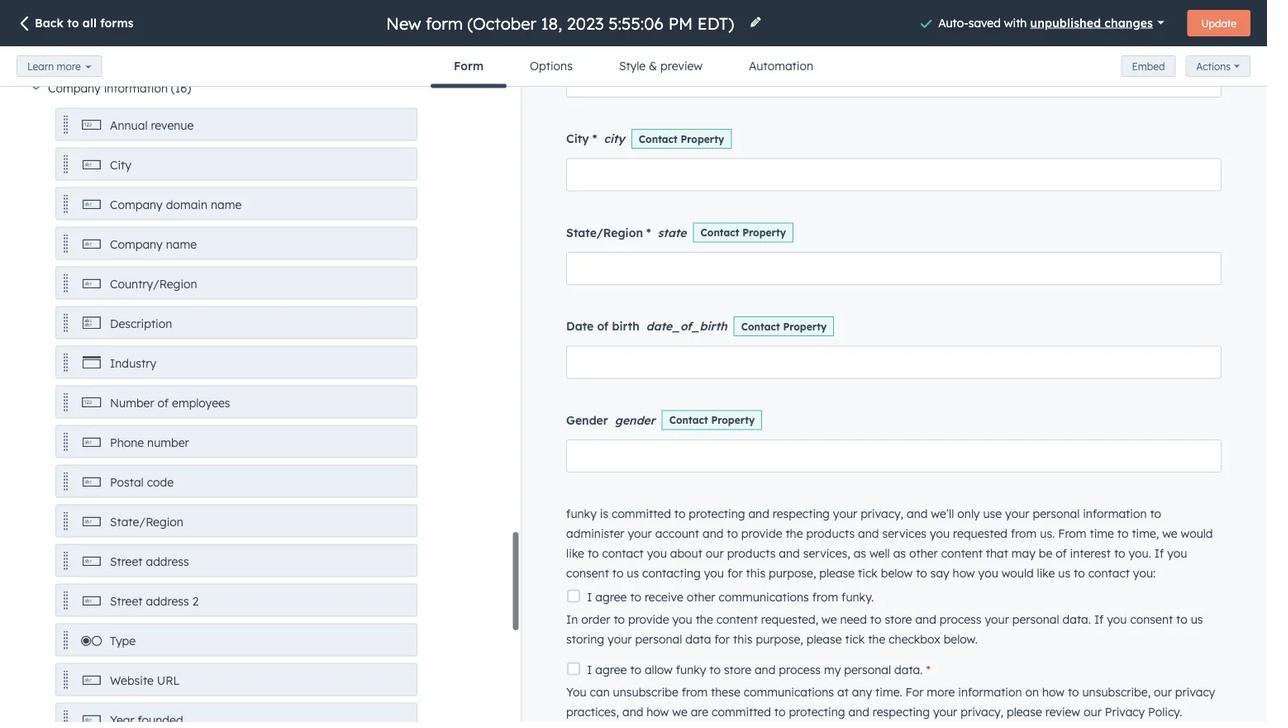 Task type: describe. For each thing, give the bounding box(es) containing it.
embed button
[[1121, 55, 1176, 77]]

style & preview
[[619, 59, 703, 73]]

none field inside "page section" element
[[384, 12, 739, 34]]

options button
[[507, 46, 596, 86]]

style
[[619, 59, 646, 73]]

company for company name
[[110, 237, 163, 252]]

postal
[[110, 475, 144, 490]]

of
[[158, 396, 169, 410]]

number
[[147, 436, 189, 450]]

type
[[110, 634, 136, 648]]

forms
[[100, 16, 134, 30]]

caret image
[[32, 86, 40, 90]]

form
[[454, 59, 484, 73]]

code
[[147, 475, 174, 490]]

address for street address
[[146, 555, 189, 569]]

number of employees
[[110, 396, 230, 410]]

2
[[192, 594, 199, 609]]

auto-saved with
[[938, 15, 1030, 30]]

with
[[1004, 15, 1027, 30]]

preview
[[660, 59, 703, 73]]

information
[[104, 81, 168, 95]]

company name
[[110, 237, 197, 252]]

embed
[[1132, 60, 1165, 72]]

revenue
[[151, 118, 194, 133]]

to
[[67, 16, 79, 30]]

postal code
[[110, 475, 174, 490]]

automation
[[749, 59, 813, 73]]

&
[[649, 59, 657, 73]]

street for street address
[[110, 555, 143, 569]]

city
[[110, 158, 131, 172]]

1 horizontal spatial name
[[211, 198, 242, 212]]

website url
[[110, 674, 180, 688]]

street address
[[110, 555, 189, 569]]

company domain name
[[110, 198, 242, 212]]

page section element
[[0, 0, 1267, 88]]



Task type: locate. For each thing, give the bounding box(es) containing it.
update
[[1201, 17, 1236, 29]]

address up street address 2
[[146, 555, 189, 569]]

street address 2
[[110, 594, 199, 609]]

navigation
[[431, 46, 836, 88]]

annual
[[110, 118, 148, 133]]

phone number
[[110, 436, 189, 450]]

name right domain
[[211, 198, 242, 212]]

address for street address 2
[[146, 594, 189, 609]]

number
[[110, 396, 154, 410]]

saved
[[968, 15, 1001, 30]]

state/region
[[110, 515, 183, 529]]

(16)
[[171, 81, 191, 95]]

address left 2
[[146, 594, 189, 609]]

country/region
[[110, 277, 197, 291]]

company for company domain name
[[110, 198, 163, 212]]

1 vertical spatial company
[[110, 198, 163, 212]]

street for street address 2
[[110, 594, 143, 609]]

company information (16) button
[[32, 79, 500, 98]]

description
[[110, 317, 172, 331]]

style & preview button
[[596, 46, 726, 86]]

name down domain
[[166, 237, 197, 252]]

website
[[110, 674, 154, 688]]

options
[[530, 59, 573, 73]]

navigation inside "page section" element
[[431, 46, 836, 88]]

unpublished
[[1030, 15, 1101, 30]]

None field
[[384, 12, 739, 34]]

actions button
[[1186, 56, 1251, 77]]

all
[[82, 16, 97, 30]]

2 address from the top
[[146, 594, 189, 609]]

1 address from the top
[[146, 555, 189, 569]]

address
[[146, 555, 189, 569], [146, 594, 189, 609]]

auto-
[[938, 15, 968, 30]]

domain
[[166, 198, 207, 212]]

0 vertical spatial name
[[211, 198, 242, 212]]

industry
[[110, 356, 156, 371]]

update button
[[1187, 10, 1251, 36]]

navigation containing form
[[431, 46, 836, 88]]

phone
[[110, 436, 144, 450]]

1 vertical spatial street
[[110, 594, 143, 609]]

name
[[211, 198, 242, 212], [166, 237, 197, 252]]

2 street from the top
[[110, 594, 143, 609]]

company inside dropdown button
[[48, 81, 101, 95]]

0 vertical spatial company
[[48, 81, 101, 95]]

annual revenue
[[110, 118, 194, 133]]

company
[[48, 81, 101, 95], [110, 198, 163, 212], [110, 237, 163, 252]]

company up country/region at the top left of page
[[110, 237, 163, 252]]

learn more
[[27, 60, 81, 72]]

learn more button
[[17, 55, 102, 77]]

back to all forms link
[[17, 15, 134, 33]]

actions
[[1196, 60, 1231, 72]]

company for company information (16)
[[48, 81, 101, 95]]

more
[[57, 60, 81, 72]]

1 vertical spatial name
[[166, 237, 197, 252]]

0 horizontal spatial name
[[166, 237, 197, 252]]

back
[[35, 16, 64, 30]]

changes
[[1104, 15, 1153, 30]]

back to all forms
[[35, 16, 134, 30]]

unpublished changes
[[1030, 15, 1153, 30]]

street down state/region
[[110, 555, 143, 569]]

learn
[[27, 60, 54, 72]]

street
[[110, 555, 143, 569], [110, 594, 143, 609]]

1 street from the top
[[110, 555, 143, 569]]

2 vertical spatial company
[[110, 237, 163, 252]]

1 vertical spatial address
[[146, 594, 189, 609]]

company information (16)
[[48, 81, 191, 95]]

employees
[[172, 396, 230, 410]]

0 vertical spatial address
[[146, 555, 189, 569]]

unpublished changes button
[[1030, 11, 1164, 34]]

company down city
[[110, 198, 163, 212]]

automation button
[[726, 46, 836, 86]]

0 vertical spatial street
[[110, 555, 143, 569]]

company down more
[[48, 81, 101, 95]]

url
[[157, 674, 180, 688]]

form button
[[431, 46, 507, 88]]

street up type
[[110, 594, 143, 609]]



Task type: vqa. For each thing, say whether or not it's contained in the screenshot.
Edit
no



